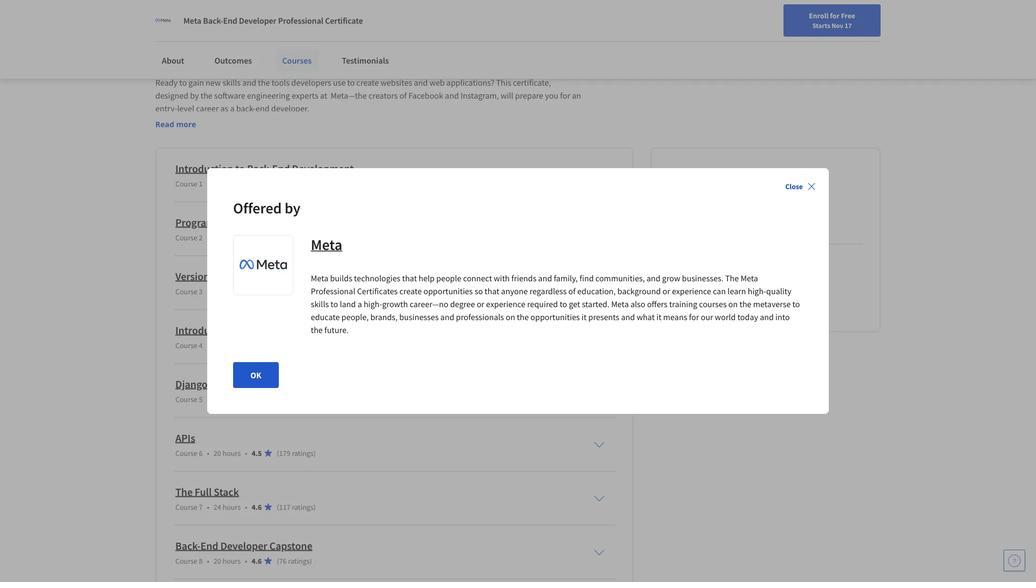 Task type: vqa. For each thing, say whether or not it's contained in the screenshot.
Service,
no



Task type: locate. For each thing, give the bounding box(es) containing it.
experience up training
[[672, 286, 711, 297]]

8 course from the top
[[175, 557, 197, 566]]

the up learn
[[725, 273, 739, 284]]

1 horizontal spatial development
[[356, 324, 418, 337]]

) for programming in python
[[319, 233, 321, 243]]

end inside introduction to databases for back-end development course 4 •
[[337, 324, 354, 337]]

developer up professional certificate - 9 course series
[[239, 15, 276, 26]]

0 vertical spatial developer
[[239, 15, 276, 26]]

about
[[162, 55, 184, 66]]

find your new career link
[[700, 32, 778, 46]]

for link
[[155, 0, 220, 22]]

for inside introduction to databases for back-end development course 4 •
[[296, 324, 309, 337]]

1 introduction from the top
[[175, 162, 233, 175]]

1 horizontal spatial the
[[725, 273, 739, 284]]

back- up 8
[[175, 540, 201, 553]]

6 course from the top
[[175, 449, 197, 458]]

meta right for
[[183, 15, 201, 26]]

4.6 for the full stack
[[252, 503, 262, 512]]

ok button
[[233, 363, 279, 389]]

meta up courses
[[704, 287, 722, 298]]

experts
[[292, 90, 318, 101]]

learn
[[704, 304, 723, 314]]

professional up "-" at left top
[[278, 15, 323, 26]]

introduction inside introduction to back-end development course 1 •
[[175, 162, 233, 175]]

create inside ready to gain new skills and the tools developers use to create websites and web applications? this certificate, designed by the software engineering experts at  meta—the creators of facebook and instagram, will prepare you for an entry-level career as a back-end developer. read more
[[357, 77, 379, 88]]

) for back-end developer capstone
[[310, 557, 312, 566]]

1 vertical spatial meta link
[[704, 286, 722, 299]]

0 vertical spatial that
[[402, 273, 417, 284]]

what
[[637, 312, 655, 323]]

opportunities
[[424, 286, 473, 297], [531, 312, 580, 323]]

to right metaverse
[[793, 299, 800, 310]]

the down the educate
[[311, 325, 323, 336]]

that right so on the left of the page
[[485, 286, 499, 297]]

of for education,
[[568, 286, 576, 297]]

on down learn
[[728, 299, 738, 310]]

5
[[199, 395, 203, 404]]

developer
[[239, 15, 276, 26], [220, 540, 267, 553]]

1 horizontal spatial on
[[728, 299, 738, 310]]

course inside introduction to databases for back-end development course 4 •
[[175, 341, 197, 350]]

0 vertical spatial by
[[190, 90, 199, 101]]

introduction up 1
[[175, 162, 233, 175]]

1 vertical spatial on
[[506, 312, 515, 323]]

introduction to back-end development course 1 •
[[175, 162, 354, 189]]

course left 2
[[175, 233, 197, 243]]

or up professionals
[[477, 299, 484, 310]]

coursera career certificate image
[[677, 0, 856, 20]]

introduction to back-end development link
[[175, 162, 354, 175]]

that left help
[[402, 273, 417, 284]]

0 vertical spatial high-
[[748, 286, 766, 297]]

0 horizontal spatial high-
[[364, 299, 382, 310]]

5 course from the top
[[175, 395, 197, 404]]

0 vertical spatial or
[[663, 286, 670, 297]]

0 horizontal spatial create
[[357, 77, 379, 88]]

a right "as"
[[230, 103, 234, 114]]

1 vertical spatial 20
[[214, 557, 221, 566]]

more down learn
[[725, 304, 742, 314]]

1 ( from the top
[[277, 233, 279, 243]]

1 horizontal spatial by
[[285, 199, 300, 218]]

( for back-end developer capstone
[[277, 557, 279, 566]]

0 horizontal spatial more
[[176, 119, 196, 129]]

1 vertical spatial skills
[[311, 299, 329, 310]]

web
[[210, 378, 230, 391]]

professional inside meta builds technologies that help people connect with friends and family, find communities, and grow businesses. the meta professional certificates create opportunities so that anyone regardless of education, background or experience can learn high-quality skills to land a high-growth career—no degree or experience required to get started. meta also offers training courses on the metaverse to educate people, brands, businesses and professionals on the opportunities it presents and what it means for our world today and into the future.
[[311, 286, 355, 297]]

) for version control
[[319, 287, 321, 296]]

end up outcomes
[[223, 15, 237, 26]]

9
[[316, 44, 323, 63]]

0 vertical spatial development
[[292, 162, 354, 175]]

opportunities down people at the top of page
[[424, 286, 473, 297]]

None search field
[[154, 28, 413, 50]]

20
[[214, 449, 221, 458], [214, 557, 221, 566]]

4 ( from the top
[[277, 503, 279, 512]]

hours for full
[[223, 503, 241, 512]]

you
[[545, 90, 558, 101]]

new
[[737, 34, 751, 44]]

1 vertical spatial high-
[[364, 299, 382, 310]]

skills inside ready to gain new skills and the tools developers use to create websites and web applications? this certificate, designed by the software engineering experts at  meta—the creators of facebook and instagram, will prepare you for an entry-level career as a back-end developer. read more
[[223, 77, 241, 88]]

4.6 down the back-end developer capstone
[[252, 557, 262, 566]]

1 vertical spatial more
[[725, 304, 742, 314]]

( 1,055 ratings )
[[277, 233, 321, 243]]

full
[[195, 486, 212, 499]]

meta left also
[[611, 299, 629, 310]]

meta up learn
[[741, 273, 758, 284]]

connect
[[463, 273, 492, 284]]

skills inside meta builds technologies that help people connect with friends and family, find communities, and grow businesses. the meta professional certificates create opportunities so that anyone regardless of education, background or experience can learn high-quality skills to land a high-growth career—no degree or experience required to get started. meta also offers training courses on the metaverse to educate people, brands, businesses and professionals on the opportunities it presents and what it means for our world today and into the future.
[[311, 299, 329, 310]]

career
[[752, 34, 773, 44]]

and
[[242, 77, 256, 88], [414, 77, 428, 88], [445, 90, 459, 101], [538, 273, 552, 284], [647, 273, 660, 284], [440, 312, 454, 323], [621, 312, 635, 323], [760, 312, 774, 323]]

course left 6
[[175, 449, 197, 458]]

0 vertical spatial meta link
[[311, 235, 342, 255]]

hours for control
[[223, 287, 241, 296]]

end up offered by at top
[[272, 162, 290, 175]]

quality
[[766, 286, 791, 297]]

20 right 6
[[214, 449, 221, 458]]

ok
[[250, 370, 261, 381]]

0 vertical spatial the
[[725, 273, 739, 284]]

• right 8
[[207, 557, 209, 566]]

skills up the educate
[[311, 299, 329, 310]]

that
[[402, 273, 417, 284], [485, 286, 499, 297]]

2 introduction from the top
[[175, 324, 233, 337]]

meta image
[[155, 13, 171, 28]]

the
[[258, 77, 270, 88], [201, 90, 213, 101], [740, 299, 751, 310], [517, 312, 529, 323], [311, 325, 323, 336]]

on down anyone
[[506, 312, 515, 323]]

( for the full stack
[[277, 503, 279, 512]]

2 vertical spatial professional
[[311, 286, 355, 297]]

meta up builds
[[311, 236, 342, 254]]

1 horizontal spatial high-
[[748, 286, 766, 297]]

2 4.6 from the top
[[252, 503, 262, 512]]

0 horizontal spatial opportunities
[[424, 286, 473, 297]]

1 course from the top
[[175, 179, 197, 189]]

1 4.6 from the top
[[252, 287, 262, 296]]

1 vertical spatial the
[[175, 486, 193, 499]]

english
[[829, 34, 855, 45]]

to up offered
[[235, 162, 245, 175]]

create up creators
[[357, 77, 379, 88]]

or
[[663, 286, 670, 297], [477, 299, 484, 310]]

professional
[[278, 15, 323, 26], [155, 44, 235, 63], [311, 286, 355, 297]]

introduction up 4
[[175, 324, 233, 337]]

introduction
[[175, 162, 233, 175], [175, 324, 233, 337]]

with
[[494, 273, 510, 284]]

0 horizontal spatial a
[[230, 103, 234, 114]]

offered by dialog
[[207, 168, 829, 414]]

1 vertical spatial that
[[485, 286, 499, 297]]

0 vertical spatial of
[[400, 90, 407, 101]]

ratings right 179
[[292, 449, 314, 458]]

for right databases at the left bottom
[[296, 324, 309, 337]]

3 ( from the top
[[277, 449, 279, 458]]

more down level
[[176, 119, 196, 129]]

introduction inside introduction to databases for back-end development course 4 •
[[175, 324, 233, 337]]

outcomes link
[[208, 49, 258, 72]]

and down metaverse
[[760, 312, 774, 323]]

0 horizontal spatial or
[[477, 299, 484, 310]]

course 3 • 13 hours •
[[175, 287, 247, 296]]

growth
[[382, 299, 408, 310]]

opportunities down the required
[[531, 312, 580, 323]]

ratings right the 117
[[292, 503, 314, 512]]

1 vertical spatial or
[[477, 299, 484, 310]]

• down control
[[245, 287, 247, 296]]

1 horizontal spatial or
[[663, 286, 670, 297]]

0 vertical spatial a
[[230, 103, 234, 114]]

2 ( from the top
[[277, 287, 279, 296]]

today
[[738, 312, 758, 323]]

high-
[[748, 286, 766, 297], [364, 299, 382, 310]]

of inside meta builds technologies that help people connect with friends and family, find communities, and grow businesses. the meta professional certificates create opportunities so that anyone regardless of education, background or experience can learn high-quality skills to land a high-growth career—no degree or experience required to get started. meta also offers training courses on the metaverse to educate people, brands, businesses and professionals on the opportunities it presents and what it means for our world today and into the future.
[[568, 286, 576, 297]]

2 20 from the top
[[214, 557, 221, 566]]

offers
[[647, 299, 668, 310]]

course 8 • 20 hours •
[[175, 557, 247, 566]]

0 horizontal spatial certificate
[[238, 44, 305, 63]]

experience down anyone
[[486, 299, 525, 310]]

0 vertical spatial 4.6
[[252, 287, 262, 296]]

0 horizontal spatial of
[[400, 90, 407, 101]]

3 course from the top
[[175, 287, 197, 296]]

) down capstone
[[310, 557, 312, 566]]

back- up offered
[[247, 162, 272, 175]]

end down people,
[[337, 324, 354, 337]]

1 horizontal spatial opportunities
[[531, 312, 580, 323]]

meta builds technologies that help people connect with friends and family, find communities, and grow businesses. the meta professional certificates create opportunities so that anyone regardless of education, background or experience can learn high-quality skills to land a high-growth career—no degree or experience required to get started. meta also offers training courses on the metaverse to educate people, brands, businesses and professionals on the opportunities it presents and what it means for our world today and into the future.
[[311, 273, 800, 336]]

enroll
[[809, 11, 829, 21]]

professional down builds
[[311, 286, 355, 297]]

• down the back-end developer capstone
[[245, 557, 247, 566]]

prepare
[[515, 90, 543, 101]]

new
[[206, 77, 221, 88]]

can
[[713, 286, 726, 297]]

back-end developer capstone link
[[175, 540, 312, 553]]

•
[[207, 179, 209, 189], [207, 233, 209, 243], [245, 233, 247, 243], [207, 287, 209, 296], [245, 287, 247, 296], [207, 341, 209, 350], [207, 395, 209, 404], [207, 449, 209, 458], [245, 449, 247, 458], [207, 503, 209, 512], [245, 503, 247, 512], [207, 557, 209, 566], [245, 557, 247, 566]]

5 hours from the top
[[223, 557, 241, 566]]

0 horizontal spatial skills
[[223, 77, 241, 88]]

and down also
[[621, 312, 635, 323]]

• left 4.7
[[245, 233, 247, 243]]

4.6 for back-end developer capstone
[[252, 557, 262, 566]]

professionals
[[456, 312, 504, 323]]

course left 3 at the left
[[175, 287, 197, 296]]

1 horizontal spatial experience
[[672, 286, 711, 297]]

and left grow
[[647, 273, 660, 284]]

meta link
[[311, 235, 342, 255], [704, 286, 722, 299]]

1 horizontal spatial more
[[725, 304, 742, 314]]

of inside ready to gain new skills and the tools developers use to create websites and web applications? this certificate, designed by the software engineering experts at  meta—the creators of facebook and instagram, will prepare you for an entry-level career as a back-end developer. read more
[[400, 90, 407, 101]]

learn
[[728, 286, 746, 297]]

hours right 44
[[223, 233, 241, 243]]

1 horizontal spatial create
[[399, 286, 422, 297]]

hours down the back-end developer capstone
[[223, 557, 241, 566]]

course left 4
[[175, 341, 197, 350]]

4.6
[[252, 287, 262, 296], [252, 503, 262, 512], [252, 557, 262, 566]]

1 vertical spatial a
[[358, 299, 362, 310]]

1 horizontal spatial of
[[568, 286, 576, 297]]

4 hours from the top
[[223, 503, 241, 512]]

1 vertical spatial 4.6
[[252, 503, 262, 512]]

) for the full stack
[[314, 503, 316, 512]]

0 horizontal spatial meta link
[[311, 235, 342, 255]]

for inside ready to gain new skills and the tools developers use to create websites and web applications? this certificate, designed by the software engineering experts at  meta—the creators of facebook and instagram, will prepare you for an entry-level career as a back-end developer. read more
[[560, 90, 570, 101]]

end
[[256, 103, 270, 114]]

ratings for apis
[[292, 449, 314, 458]]

0 horizontal spatial experience
[[486, 299, 525, 310]]

skills
[[223, 77, 241, 88], [311, 299, 329, 310]]

1 horizontal spatial that
[[485, 286, 499, 297]]

) right the 117
[[314, 503, 316, 512]]

0 vertical spatial introduction
[[175, 162, 233, 175]]

back- down the educate
[[311, 324, 337, 337]]

ratings right 1,055
[[298, 233, 319, 243]]

0 vertical spatial more
[[176, 119, 196, 129]]

) up the educate
[[319, 287, 321, 296]]

1 vertical spatial introduction
[[175, 324, 233, 337]]

course inside introduction to back-end development course 1 •
[[175, 179, 197, 189]]

for left our
[[689, 312, 699, 323]]

course inside django web framework course 5 •
[[175, 395, 197, 404]]

( 76 ratings )
[[277, 557, 312, 566]]

to inside introduction to back-end development course 1 •
[[235, 162, 245, 175]]

help center image
[[1008, 555, 1021, 568]]

about link
[[155, 49, 191, 72]]

4.7
[[252, 233, 262, 243]]

shopping cart: 1 item image
[[784, 30, 804, 47]]

2
[[199, 233, 203, 243]]

1 horizontal spatial skills
[[311, 299, 329, 310]]

to
[[179, 77, 187, 88], [347, 77, 355, 88], [235, 162, 245, 175], [331, 299, 338, 310], [560, 299, 567, 310], [793, 299, 800, 310], [235, 324, 245, 337]]

7
[[199, 503, 203, 512]]

it down offers
[[657, 312, 662, 323]]

1 hours from the top
[[223, 233, 241, 243]]

a right 'land'
[[358, 299, 362, 310]]

7 course from the top
[[175, 503, 197, 512]]

) right 1,055
[[319, 233, 321, 243]]

metaverse
[[753, 299, 791, 310]]

an
[[572, 90, 581, 101]]

so
[[475, 286, 483, 297]]

nov
[[832, 21, 843, 30]]

to left databases at the left bottom
[[235, 324, 245, 337]]

to left get at the bottom of page
[[560, 299, 567, 310]]

1 vertical spatial create
[[399, 286, 422, 297]]

1 20 from the top
[[214, 449, 221, 458]]

more inside ready to gain new skills and the tools developers use to create websites and web applications? this certificate, designed by the software engineering experts at  meta—the creators of facebook and instagram, will prepare you for an entry-level career as a back-end developer. read more
[[176, 119, 196, 129]]

designed
[[155, 90, 188, 101]]

0 vertical spatial on
[[728, 299, 738, 310]]

0 horizontal spatial by
[[190, 90, 199, 101]]

• inside introduction to databases for back-end development course 4 •
[[207, 341, 209, 350]]

create up growth at the bottom left of page
[[399, 286, 422, 297]]

0 horizontal spatial that
[[402, 273, 417, 284]]

20 for back-end developer capstone
[[214, 557, 221, 566]]

4.6 left 2,470
[[252, 287, 262, 296]]

certificate up course
[[325, 15, 363, 26]]

0 horizontal spatial development
[[292, 162, 354, 175]]

and down applications? on the top left
[[445, 90, 459, 101]]

for up nov
[[830, 11, 840, 21]]

0 horizontal spatial it
[[582, 312, 587, 323]]

5 ( from the top
[[277, 557, 279, 566]]

learn more
[[704, 304, 742, 314]]

by down gain at top left
[[190, 90, 199, 101]]

course 2 • 44 hours •
[[175, 233, 247, 243]]

education,
[[577, 286, 616, 297]]

1 vertical spatial certificate
[[238, 44, 305, 63]]

people,
[[341, 312, 369, 323]]

end inside introduction to back-end development course 1 •
[[272, 162, 290, 175]]

skills up the software
[[223, 77, 241, 88]]

for left 'an'
[[560, 90, 570, 101]]

117
[[279, 503, 290, 512]]

high- down certificates
[[364, 299, 382, 310]]

course left the 5
[[175, 395, 197, 404]]

4 course from the top
[[175, 341, 197, 350]]

1 vertical spatial development
[[356, 324, 418, 337]]

1 vertical spatial of
[[568, 286, 576, 297]]

( 179 ratings )
[[277, 449, 316, 458]]

or down grow
[[663, 286, 670, 297]]

1 horizontal spatial meta link
[[704, 286, 722, 299]]

2 course from the top
[[175, 233, 197, 243]]

1 vertical spatial by
[[285, 199, 300, 218]]

meta link up learn
[[704, 286, 722, 299]]

1 horizontal spatial certificate
[[325, 15, 363, 26]]

• right 4
[[207, 341, 209, 350]]

hours right 24
[[223, 503, 241, 512]]

1 horizontal spatial it
[[657, 312, 662, 323]]

) right 179
[[314, 449, 316, 458]]

3 4.6 from the top
[[252, 557, 262, 566]]

also
[[631, 299, 645, 310]]

0 vertical spatial 20
[[214, 449, 221, 458]]

( up capstone
[[277, 503, 279, 512]]

( right 4.5
[[277, 449, 279, 458]]

( for apis
[[277, 449, 279, 458]]

1 horizontal spatial a
[[358, 299, 362, 310]]

it down started.
[[582, 312, 587, 323]]

2 vertical spatial 4.6
[[252, 557, 262, 566]]

enroll for free starts nov 17
[[809, 11, 855, 30]]

4.6 for version control
[[252, 287, 262, 296]]

find
[[705, 34, 719, 44]]

developer up course 8 • 20 hours •
[[220, 540, 267, 553]]

1
[[199, 179, 203, 189]]

( down capstone
[[277, 557, 279, 566]]

world
[[715, 312, 736, 323]]

development
[[292, 162, 354, 175], [356, 324, 418, 337]]

4.6 left the 117
[[252, 503, 262, 512]]

instructor
[[669, 167, 714, 180]]

0 vertical spatial create
[[357, 77, 379, 88]]

educate
[[311, 312, 340, 323]]

2 hours from the top
[[223, 287, 241, 296]]

0 vertical spatial skills
[[223, 77, 241, 88]]

( up databases at the left bottom
[[277, 287, 279, 296]]

courses
[[282, 55, 312, 66]]

hours right "13"
[[223, 287, 241, 296]]

more inside button
[[725, 304, 742, 314]]

4.5
[[252, 449, 262, 458]]

high- up metaverse
[[748, 286, 766, 297]]

courses link
[[276, 49, 318, 72]]

course left 8
[[175, 557, 197, 566]]

the up "engineering"
[[258, 77, 270, 88]]



Task type: describe. For each thing, give the bounding box(es) containing it.
• right 3 at the left
[[207, 287, 209, 296]]

hours for end
[[223, 557, 241, 566]]

career
[[196, 103, 219, 114]]

for inside 'enroll for free starts nov 17'
[[830, 11, 840, 21]]

and down degree
[[440, 312, 454, 323]]

introduction for introduction to databases for back-end development
[[175, 324, 233, 337]]

read more button
[[155, 118, 196, 130]]

introduction to databases for back-end development link
[[175, 324, 418, 337]]

python
[[251, 216, 285, 229]]

meta link inside "offered by" dialog
[[311, 235, 342, 255]]

a inside meta builds technologies that help people connect with friends and family, find communities, and grow businesses. the meta professional certificates create opportunities so that anyone regardless of education, background or experience can learn high-quality skills to land a high-growth career—no degree or experience required to get started. meta also offers training courses on the metaverse to educate people, brands, businesses and professionals on the opportunities it presents and what it means for our world today and into the future.
[[358, 299, 362, 310]]

applications?
[[446, 77, 494, 88]]

degree
[[450, 299, 475, 310]]

land
[[340, 299, 356, 310]]

the full stack link
[[175, 486, 239, 499]]

career—no
[[410, 299, 448, 310]]

0 vertical spatial professional
[[278, 15, 323, 26]]

control
[[212, 270, 246, 283]]

friends
[[511, 273, 536, 284]]

6
[[199, 449, 203, 458]]

programming in python link
[[175, 216, 285, 229]]

engineering
[[247, 90, 290, 101]]

ratings for the full stack
[[292, 503, 314, 512]]

free
[[841, 11, 855, 21]]

family,
[[554, 273, 578, 284]]

introduction for introduction to back-end development
[[175, 162, 233, 175]]

• right 2
[[207, 233, 209, 243]]

and up facebook
[[414, 77, 428, 88]]

grow
[[662, 273, 680, 284]]

to right "use"
[[347, 77, 355, 88]]

1 vertical spatial experience
[[486, 299, 525, 310]]

developer.
[[271, 103, 309, 114]]

the up the 'career'
[[201, 90, 213, 101]]

for
[[160, 5, 172, 16]]

programming in python
[[175, 216, 285, 229]]

meta left builds
[[311, 273, 328, 284]]

learn more button
[[704, 304, 742, 314]]

-
[[308, 44, 313, 63]]

1 it from the left
[[582, 312, 587, 323]]

back- up outcomes
[[203, 15, 223, 26]]

certificates
[[357, 286, 398, 297]]

development inside introduction to back-end development course 1 •
[[292, 162, 354, 175]]

0 vertical spatial opportunities
[[424, 286, 473, 297]]

close button
[[781, 177, 820, 196]]

version control link
[[175, 270, 246, 283]]

3
[[199, 287, 203, 296]]

software
[[214, 90, 245, 101]]

( for programming in python
[[277, 233, 279, 243]]

• left 4.5
[[245, 449, 247, 458]]

ready
[[155, 77, 178, 88]]

django
[[175, 378, 208, 391]]

background
[[618, 286, 661, 297]]

• right 6
[[207, 449, 209, 458]]

outcomes
[[214, 55, 252, 66]]

anyone
[[501, 286, 528, 297]]

the up today
[[740, 299, 751, 310]]

back-
[[236, 103, 256, 114]]

certificate,
[[513, 77, 551, 88]]

to inside introduction to databases for back-end development course 4 •
[[235, 324, 245, 337]]

businesses
[[399, 312, 439, 323]]

offered
[[233, 199, 282, 218]]

17
[[845, 21, 852, 30]]

20 for apis
[[214, 449, 221, 458]]

ratings for programming in python
[[298, 233, 319, 243]]

version control
[[175, 270, 246, 283]]

started.
[[582, 299, 610, 310]]

to left 'land'
[[331, 299, 338, 310]]

required
[[527, 299, 558, 310]]

) for apis
[[314, 449, 316, 458]]

the inside meta builds technologies that help people connect with friends and family, find communities, and grow businesses. the meta professional certificates create opportunities so that anyone regardless of education, background or experience can learn high-quality skills to land a high-growth career—no degree or experience required to get started. meta also offers training courses on the metaverse to educate people, brands, businesses and professionals on the opportunities it presents and what it means for our world today and into the future.
[[725, 273, 739, 284]]

hours for in
[[223, 233, 241, 243]]

the full stack
[[175, 486, 239, 499]]

to left gain at top left
[[179, 77, 187, 88]]

level
[[177, 103, 194, 114]]

the down the required
[[517, 312, 529, 323]]

gain
[[189, 77, 204, 88]]

django web framework link
[[175, 378, 284, 391]]

by inside ready to gain new skills and the tools developers use to create websites and web applications? this certificate, designed by the software engineering experts at  meta—the creators of facebook and instagram, will prepare you for an entry-level career as a back-end developer. read more
[[190, 90, 199, 101]]

13
[[214, 287, 221, 296]]

get
[[569, 299, 580, 310]]

• inside django web framework course 5 •
[[207, 395, 209, 404]]

as
[[220, 103, 228, 114]]

people
[[436, 273, 461, 284]]

apis link
[[175, 432, 195, 445]]

for inside meta builds technologies that help people connect with friends and family, find communities, and grow businesses. the meta professional certificates create opportunities so that anyone regardless of education, background or experience can learn high-quality skills to land a high-growth career—no degree or experience required to get started. meta also offers training courses on the metaverse to educate people, brands, businesses and professionals on the opportunities it presents and what it means for our world today and into the future.
[[689, 312, 699, 323]]

django web framework course 5 •
[[175, 378, 284, 404]]

show notifications image
[[890, 35, 903, 48]]

tools
[[272, 77, 290, 88]]

use
[[333, 77, 346, 88]]

technologies
[[354, 273, 400, 284]]

ready to gain new skills and the tools developers use to create websites and web applications? this certificate, designed by the software engineering experts at  meta—the creators of facebook and instagram, will prepare you for an entry-level career as a back-end developer. read more
[[155, 77, 583, 129]]

starts
[[812, 21, 830, 30]]

0 vertical spatial certificate
[[325, 15, 363, 26]]

course
[[326, 44, 369, 63]]

back- inside introduction to databases for back-end development course 4 •
[[311, 324, 337, 337]]

series
[[372, 44, 410, 63]]

businesses.
[[682, 273, 724, 284]]

0 horizontal spatial the
[[175, 486, 193, 499]]

179
[[279, 449, 290, 458]]

3 hours from the top
[[223, 449, 241, 458]]

read
[[155, 119, 174, 129]]

• right 24
[[245, 503, 247, 512]]

• right 7
[[207, 503, 209, 512]]

1 vertical spatial developer
[[220, 540, 267, 553]]

means
[[663, 312, 687, 323]]

1 vertical spatial opportunities
[[531, 312, 580, 323]]

brands,
[[370, 312, 398, 323]]

in
[[241, 216, 249, 229]]

course 7 • 24 hours •
[[175, 503, 247, 512]]

ratings for version control
[[298, 287, 319, 296]]

development inside introduction to databases for back-end development course 4 •
[[356, 324, 418, 337]]

by inside dialog
[[285, 199, 300, 218]]

framework
[[232, 378, 284, 391]]

create inside meta builds technologies that help people connect with friends and family, find communities, and grow businesses. the meta professional certificates create opportunities so that anyone regardless of education, background or experience can learn high-quality skills to land a high-growth career—no degree or experience required to get started. meta also offers training courses on the metaverse to educate people, brands, businesses and professionals on the opportunities it presents and what it means for our world today and into the future.
[[399, 286, 422, 297]]

2,470
[[279, 287, 296, 296]]

courses
[[699, 299, 727, 310]]

of for facebook
[[400, 90, 407, 101]]

ratings for back-end developer capstone
[[288, 557, 310, 566]]

0 horizontal spatial on
[[506, 312, 515, 323]]

and up regardless at right
[[538, 273, 552, 284]]

will
[[501, 90, 513, 101]]

• inside introduction to back-end development course 1 •
[[207, 179, 209, 189]]

a inside ready to gain new skills and the tools developers use to create websites and web applications? this certificate, designed by the software engineering experts at  meta—the creators of facebook and instagram, will prepare you for an entry-level career as a back-end developer. read more
[[230, 103, 234, 114]]

0 vertical spatial experience
[[672, 286, 711, 297]]

1 vertical spatial professional
[[155, 44, 235, 63]]

capstone
[[269, 540, 312, 553]]

back-end developer capstone
[[175, 540, 312, 553]]

back- inside introduction to back-end development course 1 •
[[247, 162, 272, 175]]

( for version control
[[277, 287, 279, 296]]

2 it from the left
[[657, 312, 662, 323]]

and up "engineering"
[[242, 77, 256, 88]]

testimonials link
[[335, 49, 395, 72]]

regardless
[[530, 286, 567, 297]]

end up course 8 • 20 hours •
[[201, 540, 218, 553]]

programming
[[175, 216, 239, 229]]



